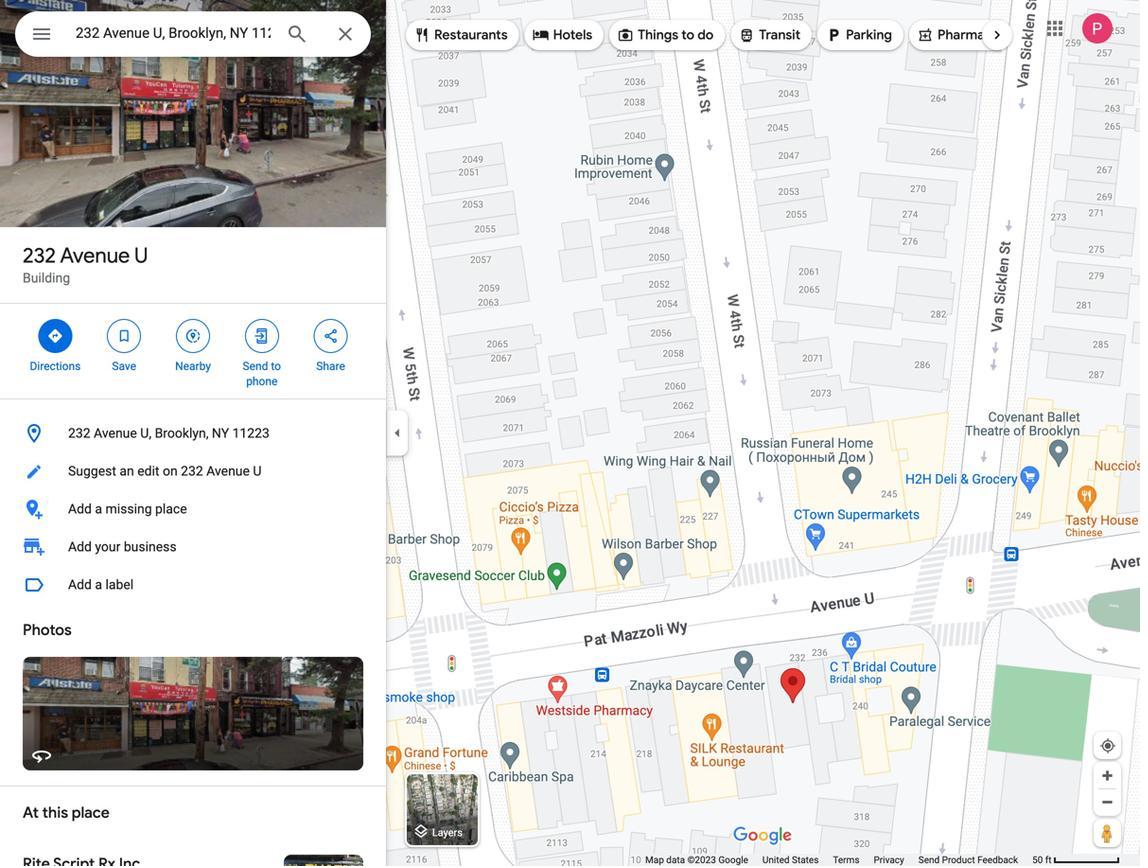 Task type: vqa. For each thing, say whether or not it's contained in the screenshot.
Building
yes



Task type: describe. For each thing, give the bounding box(es) containing it.
a for missing
[[95, 501, 102, 517]]

do
[[698, 27, 714, 44]]

phone
[[246, 375, 278, 388]]

send for send to phone
[[243, 360, 268, 373]]

send to phone
[[243, 360, 281, 388]]

2 vertical spatial avenue
[[207, 463, 250, 479]]

add your business
[[68, 539, 177, 555]]

50 ft
[[1033, 855, 1052, 866]]

ny
[[212, 426, 229, 441]]


[[617, 25, 635, 45]]

at this place
[[23, 803, 110, 823]]

50 ft button
[[1033, 855, 1121, 866]]

transit
[[760, 27, 801, 44]]

u inside button
[[253, 463, 262, 479]]

 button
[[15, 11, 68, 61]]

 parking
[[826, 25, 893, 45]]

google maps element
[[0, 0, 1141, 866]]

data
[[667, 855, 686, 866]]

 hotels
[[533, 25, 593, 45]]

avenue for u,
[[94, 426, 137, 441]]


[[47, 326, 64, 347]]

hotels
[[554, 27, 593, 44]]

add for add a label
[[68, 577, 92, 593]]

missing
[[106, 501, 152, 517]]


[[739, 25, 756, 45]]


[[414, 25, 431, 45]]

to inside send to phone
[[271, 360, 281, 373]]


[[322, 326, 340, 347]]

add your business link
[[0, 528, 386, 566]]

232 avenue u main content
[[0, 0, 386, 866]]

united states
[[763, 855, 819, 866]]

actions for 232 avenue u region
[[0, 304, 386, 399]]

privacy button
[[874, 854, 905, 866]]

suggest an edit on 232 avenue u
[[68, 463, 262, 479]]


[[533, 25, 550, 45]]

google account: payton hansen  
(payton.hansen@adept.ai) image
[[1083, 13, 1113, 44]]

 transit
[[739, 25, 801, 45]]

send for send product feedback
[[919, 855, 940, 866]]

label
[[106, 577, 134, 593]]

brooklyn,
[[155, 426, 209, 441]]

ft
[[1046, 855, 1052, 866]]

nearby
[[175, 360, 211, 373]]

directions
[[30, 360, 81, 373]]

collapse side panel image
[[387, 423, 408, 444]]


[[917, 25, 934, 45]]

pharmacies
[[938, 27, 1010, 44]]

 pharmacies
[[917, 25, 1010, 45]]

show street view coverage image
[[1095, 819, 1122, 847]]

send product feedback button
[[919, 854, 1019, 866]]

on
[[163, 463, 178, 479]]

none field inside 232 avenue u, brooklyn, ny 11223 field
[[76, 22, 271, 45]]

11223
[[233, 426, 270, 441]]

united states button
[[763, 854, 819, 866]]

united
[[763, 855, 790, 866]]

 restaurants
[[414, 25, 508, 45]]



Task type: locate. For each thing, give the bounding box(es) containing it.
to up phone
[[271, 360, 281, 373]]

photos
[[23, 621, 72, 640]]

your
[[95, 539, 121, 555]]

1 a from the top
[[95, 501, 102, 517]]

map data ©2023 google
[[646, 855, 749, 866]]

1 vertical spatial u
[[253, 463, 262, 479]]

avenue up building
[[60, 242, 130, 269]]

layers
[[432, 827, 463, 839]]

1 vertical spatial a
[[95, 577, 102, 593]]

save
[[112, 360, 136, 373]]

parking
[[847, 27, 893, 44]]

232 Avenue U, Brooklyn, NY 11223 field
[[15, 11, 371, 57]]

0 vertical spatial add
[[68, 501, 92, 517]]

1 horizontal spatial to
[[682, 27, 695, 44]]

edit
[[137, 463, 160, 479]]

1 vertical spatial to
[[271, 360, 281, 373]]

privacy
[[874, 855, 905, 866]]

add down suggest
[[68, 501, 92, 517]]

0 vertical spatial send
[[243, 360, 268, 373]]

232 for u
[[23, 242, 56, 269]]

232 for u,
[[68, 426, 91, 441]]


[[185, 326, 202, 347]]

1 add from the top
[[68, 501, 92, 517]]

0 vertical spatial to
[[682, 27, 695, 44]]

0 horizontal spatial u
[[134, 242, 148, 269]]

1 vertical spatial send
[[919, 855, 940, 866]]

place down the on
[[155, 501, 187, 517]]

0 vertical spatial u
[[134, 242, 148, 269]]

at
[[23, 803, 39, 823]]

©2023
[[688, 855, 717, 866]]

footer
[[646, 854, 1033, 866]]

u
[[134, 242, 148, 269], [253, 463, 262, 479]]

232 avenue u building
[[23, 242, 148, 286]]

1 horizontal spatial place
[[155, 501, 187, 517]]

states
[[793, 855, 819, 866]]

u,
[[140, 426, 152, 441]]

send up phone
[[243, 360, 268, 373]]

things
[[638, 27, 679, 44]]

an
[[120, 463, 134, 479]]

a inside button
[[95, 577, 102, 593]]

add left your
[[68, 539, 92, 555]]

add inside button
[[68, 577, 92, 593]]

building
[[23, 270, 70, 286]]

232
[[23, 242, 56, 269], [68, 426, 91, 441], [181, 463, 203, 479]]

available search options for this area region
[[392, 12, 1101, 58]]

1 vertical spatial avenue
[[94, 426, 137, 441]]

1 vertical spatial add
[[68, 539, 92, 555]]

1 horizontal spatial 232
[[68, 426, 91, 441]]


[[826, 25, 843, 45]]

map
[[646, 855, 665, 866]]

add a label
[[68, 577, 134, 593]]

suggest
[[68, 463, 116, 479]]

send
[[243, 360, 268, 373], [919, 855, 940, 866]]

feedback
[[978, 855, 1019, 866]]

next page image
[[989, 27, 1006, 44]]

u inside the 232 avenue u building
[[134, 242, 148, 269]]

place inside 'button'
[[155, 501, 187, 517]]

add a label button
[[0, 566, 386, 604]]

2 vertical spatial add
[[68, 577, 92, 593]]

a left label
[[95, 577, 102, 593]]

a
[[95, 501, 102, 517], [95, 577, 102, 593]]

 things to do
[[617, 25, 714, 45]]

0 vertical spatial avenue
[[60, 242, 130, 269]]

1 horizontal spatial send
[[919, 855, 940, 866]]

avenue inside the 232 avenue u building
[[60, 242, 130, 269]]

product
[[943, 855, 976, 866]]

 search field
[[15, 11, 371, 61]]

1 horizontal spatial u
[[253, 463, 262, 479]]

1 vertical spatial place
[[72, 803, 110, 823]]

2 a from the top
[[95, 577, 102, 593]]

place right this
[[72, 803, 110, 823]]

send left product
[[919, 855, 940, 866]]

avenue for u
[[60, 242, 130, 269]]

send product feedback
[[919, 855, 1019, 866]]

a for label
[[95, 577, 102, 593]]


[[116, 326, 133, 347]]

send inside send product feedback button
[[919, 855, 940, 866]]

None field
[[76, 22, 271, 45]]

a inside 'button'
[[95, 501, 102, 517]]

show your location image
[[1100, 738, 1117, 755]]

0 vertical spatial place
[[155, 501, 187, 517]]


[[30, 20, 53, 48]]

232 avenue u, brooklyn, ny 11223 button
[[0, 415, 386, 453]]

google
[[719, 855, 749, 866]]

suggest an edit on 232 avenue u button
[[0, 453, 386, 490]]

zoom out image
[[1101, 795, 1115, 810]]

232 right the on
[[181, 463, 203, 479]]

add for add your business
[[68, 539, 92, 555]]

send inside send to phone
[[243, 360, 268, 373]]

2 add from the top
[[68, 539, 92, 555]]

restaurants
[[435, 27, 508, 44]]

this
[[42, 803, 68, 823]]

avenue
[[60, 242, 130, 269], [94, 426, 137, 441], [207, 463, 250, 479]]

add left label
[[68, 577, 92, 593]]

232 avenue u, brooklyn, ny 11223
[[68, 426, 270, 441]]

0 horizontal spatial place
[[72, 803, 110, 823]]


[[254, 326, 271, 347]]

add
[[68, 501, 92, 517], [68, 539, 92, 555], [68, 577, 92, 593]]

232 inside the 232 avenue u building
[[23, 242, 56, 269]]

50
[[1033, 855, 1044, 866]]

avenue left u,
[[94, 426, 137, 441]]

add a missing place
[[68, 501, 187, 517]]

to left "do"
[[682, 27, 695, 44]]

share
[[317, 360, 345, 373]]

avenue down ny
[[207, 463, 250, 479]]

place
[[155, 501, 187, 517], [72, 803, 110, 823]]

footer inside google maps 'element'
[[646, 854, 1033, 866]]

1 vertical spatial 232
[[68, 426, 91, 441]]

0 horizontal spatial 232
[[23, 242, 56, 269]]

a left missing
[[95, 501, 102, 517]]

to
[[682, 27, 695, 44], [271, 360, 281, 373]]

add inside 'button'
[[68, 501, 92, 517]]

0 horizontal spatial to
[[271, 360, 281, 373]]

0 vertical spatial 232
[[23, 242, 56, 269]]

3 add from the top
[[68, 577, 92, 593]]

232 up suggest
[[68, 426, 91, 441]]

2 vertical spatial 232
[[181, 463, 203, 479]]

add for add a missing place
[[68, 501, 92, 517]]

2 horizontal spatial 232
[[181, 463, 203, 479]]

business
[[124, 539, 177, 555]]

footer containing map data ©2023 google
[[646, 854, 1033, 866]]

add a missing place button
[[0, 490, 386, 528]]

0 horizontal spatial send
[[243, 360, 268, 373]]

232 up building
[[23, 242, 56, 269]]

zoom in image
[[1101, 769, 1115, 783]]

to inside  things to do
[[682, 27, 695, 44]]

terms button
[[834, 854, 860, 866]]

terms
[[834, 855, 860, 866]]

0 vertical spatial a
[[95, 501, 102, 517]]



